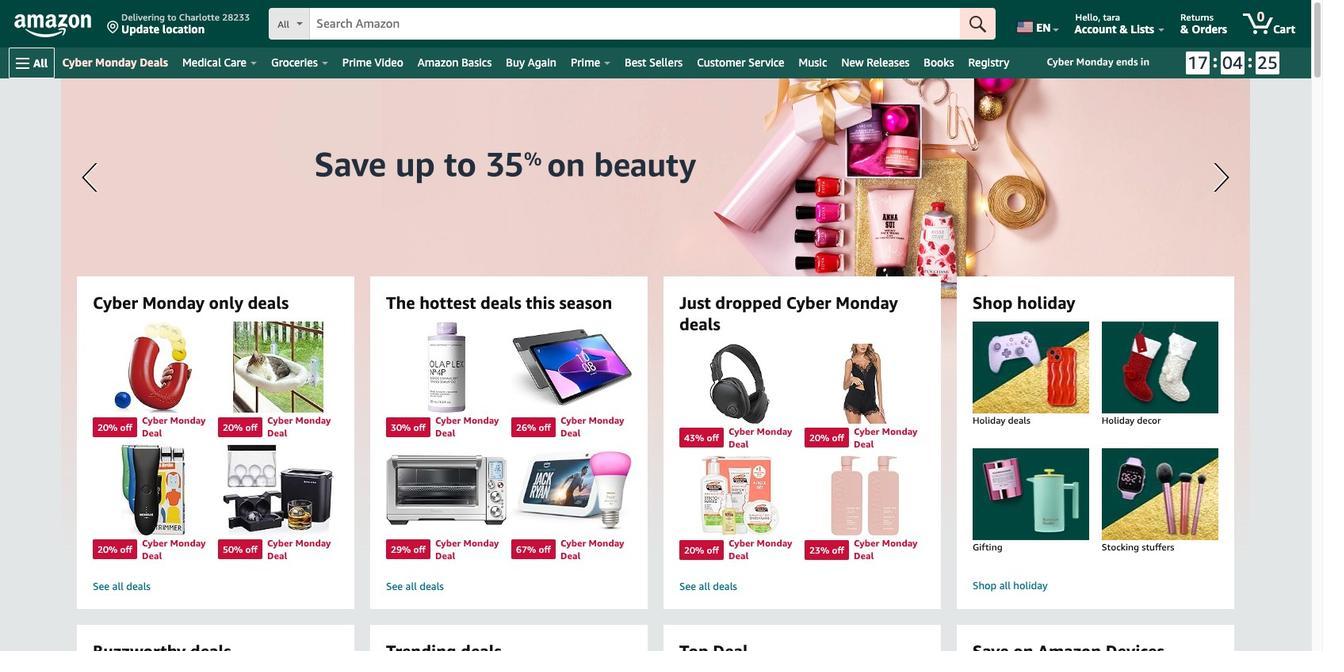 Task type: locate. For each thing, give the bounding box(es) containing it.
deal right 23% off
[[854, 550, 874, 562]]

all button
[[9, 48, 55, 78]]

20% off down avidlove sleepwear womens sexy pajamas short pj lingerie set lace cami shorts set modal nightwear (black,l) image
[[809, 432, 844, 444]]

cyber monday deal
[[142, 415, 206, 439], [267, 415, 331, 439], [435, 415, 499, 439], [560, 415, 624, 439], [729, 426, 792, 450], [854, 426, 918, 450], [142, 538, 206, 562], [267, 538, 331, 562], [435, 538, 499, 562], [560, 538, 624, 562], [729, 538, 792, 562], [854, 538, 918, 562]]

cyber monday deal for breville smart oven air fryer pro, brushed stainless steel, bov900bss 'image'
[[435, 538, 499, 562]]

care
[[224, 55, 247, 69]]

cyber right 67% off
[[560, 538, 586, 549]]

cyber monday deal down palmer's cocoa butter formula pregnancy skin care kit for stretch marks and scars, dermatologist approved, gift for mom to be, 4 piece full size set image
[[729, 538, 792, 562]]

2 & from the left
[[1181, 22, 1189, 36]]

None submit
[[960, 8, 996, 40]]

season
[[559, 293, 612, 313]]

the hottest deals this season
[[386, 293, 612, 313]]

see all deals link for deals
[[386, 580, 632, 594]]

deal
[[142, 427, 162, 439], [267, 427, 287, 439], [435, 427, 455, 439], [560, 427, 581, 439], [729, 438, 749, 450], [854, 438, 874, 450], [142, 550, 162, 562], [267, 550, 287, 562], [435, 550, 455, 562], [560, 550, 581, 562], [729, 550, 749, 562], [854, 550, 874, 562]]

1 holiday from the left
[[973, 415, 1006, 427]]

groceries link
[[264, 52, 335, 74]]

music
[[799, 55, 827, 69]]

new releases
[[841, 55, 910, 69]]

: left 04
[[1213, 51, 1218, 71]]

0 horizontal spatial :
[[1213, 51, 1218, 71]]

20% off
[[98, 421, 132, 433], [223, 421, 258, 433], [809, 432, 844, 444], [98, 544, 132, 556], [684, 544, 719, 556]]

cyber monday deal down pindaloo skill game with 2 balls- gifts for kids and adults indoor & outdoor games, teens, fun stuff party,hand/eye coordination and confidence,develops motor & juggling skills - red image
[[142, 415, 206, 439]]

0 horizontal spatial see
[[93, 580, 110, 593]]

cyber for olaplex no. 4p blonde enhancing toning shampoo, 8.5 fl oz image on the left
[[435, 415, 461, 427]]

0 vertical spatial shop
[[973, 293, 1013, 313]]

cyber right 43% off at the bottom right of page
[[729, 426, 754, 437]]

cyber up pindaloo skill game with 2 balls- gifts for kids and adults indoor & outdoor games, teens, fun stuff party,hand/eye coordination and confidence,develops motor & juggling skills - red image
[[93, 293, 138, 313]]

1 horizontal spatial prime
[[571, 55, 600, 69]]

2 : from the left
[[1248, 51, 1253, 71]]

cyber monday deal right 26% off
[[560, 415, 624, 439]]

cyber inside the navigation navigation
[[62, 55, 92, 69]]

1 horizontal spatial see
[[386, 580, 403, 593]]

deal up monday haircare moisture shampoo + conditioner set (2 pack) 30oz each, dry, coarse, stressed, coily & curly hair, made from coconut oil, rice protein, shea butter, & vitamin e, 100% recyclable bottles "image"
[[854, 438, 874, 450]]

deal right 50% off
[[267, 550, 287, 562]]

deals
[[140, 55, 168, 69]]

monday for amosijoy cordless cat window perch, cat hammock for window with 4 strong suction cups, solid metal frame and soft cover, cat beds for indoor cats image
[[295, 415, 331, 427]]

cyber right 30% off
[[435, 415, 461, 427]]

cyber monday deal right 50% off
[[267, 538, 331, 562]]

see all deals link for cyber
[[679, 580, 925, 594]]

1 horizontal spatial all
[[278, 18, 289, 30]]

holiday for holiday deals
[[973, 415, 1006, 427]]

50%
[[223, 544, 243, 556]]

1 vertical spatial all
[[33, 56, 48, 69]]

deal right 30% off
[[435, 427, 455, 439]]

cyber for meridian ball trimmer men body hair trimmer for men and women hair and beard trimmer for men and women beard and body trimmer for men and women bikini trimmer onyx image
[[142, 538, 168, 549]]

cyber monday deal left 50%
[[142, 538, 206, 562]]

cyber for monday haircare moisture shampoo + conditioner set (2 pack) 30oz each, dry, coarse, stressed, coily & curly hair, made from coconut oil, rice protein, shea butter, & vitamin e, 100% recyclable bottles "image"
[[854, 538, 880, 549]]

deal for jlab studio pro anc bluetooth wireless over-ear headphones, 45+ hour bluetooth 5 playtime, smart active noise cancellation, eq3 sound, ultra-plush faux leather and cloud foam cushions, black "image"
[[729, 438, 749, 450]]

see for cyber monday only deals
[[93, 580, 110, 593]]

lists
[[1131, 22, 1154, 36]]

all down amazon image
[[33, 56, 48, 69]]

: right 04
[[1248, 51, 1253, 71]]

cyber
[[62, 55, 92, 69], [93, 293, 138, 313], [786, 293, 831, 313], [142, 415, 168, 427], [267, 415, 293, 427], [435, 415, 461, 427], [560, 415, 586, 427], [729, 426, 754, 437], [854, 426, 880, 437], [142, 538, 168, 549], [267, 538, 293, 549], [435, 538, 461, 549], [560, 538, 586, 549], [729, 538, 754, 549], [854, 538, 880, 549]]

2 see all deals from the left
[[386, 580, 444, 593]]

holiday left decor
[[1102, 415, 1135, 427]]

save up to 35% on beauty image
[[61, 78, 1250, 554]]

monday for lenovo tab m10 plus 3rd gen tablet - 10" fhd - android 12-32gb storage - long battery life, gray image
[[589, 415, 624, 427]]

0 horizontal spatial prime
[[342, 55, 372, 69]]

off for avidlove sleepwear womens sexy pajamas short pj lingerie set lace cami shorts set modal nightwear (black,l) image
[[832, 432, 844, 444]]

cyber for pindaloo skill game with 2 balls- gifts for kids and adults indoor & outdoor games, teens, fun stuff party,hand/eye coordination and confidence,develops motor & juggling skills - red image
[[142, 415, 168, 427]]

palmer's cocoa butter formula pregnancy skin care kit for stretch marks and scars, dermatologist approved, gift for mom to be, 4 piece full size set image
[[679, 456, 800, 536]]

20% off down pindaloo skill game with 2 balls- gifts for kids and adults indoor & outdoor games, teens, fun stuff party,hand/eye coordination and confidence,develops motor & juggling skills - red image
[[98, 421, 132, 433]]

& left lists
[[1120, 22, 1128, 36]]

prime right again
[[571, 55, 600, 69]]

3 see from the left
[[679, 580, 696, 593]]

off right '30%'
[[413, 421, 426, 433]]

1 vertical spatial shop
[[973, 580, 997, 592]]

monday for palmer's cocoa butter formula pregnancy skin care kit for stretch marks and scars, dermatologist approved, gift for mom to be, 4 piece full size set image
[[757, 538, 792, 549]]

& left orders
[[1181, 22, 1189, 36]]

monday for echo show 5 (3rd gen) | cloud blue with philips hue smart color bulb image
[[589, 538, 624, 549]]

1 : from the left
[[1213, 51, 1218, 71]]

off right 43%
[[707, 432, 719, 444]]

0 horizontal spatial &
[[1120, 22, 1128, 36]]

1 shop from the top
[[973, 293, 1013, 313]]

0 vertical spatial all
[[278, 18, 289, 30]]

cyber down amazon image
[[62, 55, 92, 69]]

20% for amosijoy cordless cat window perch, cat hammock for window with 4 strong suction cups, solid metal frame and soft cover, cat beds for indoor cats image
[[223, 421, 243, 433]]

20% down pindaloo skill game with 2 balls- gifts for kids and adults indoor & outdoor games, teens, fun stuff party,hand/eye coordination and confidence,develops motor & juggling skills - red image
[[98, 421, 118, 433]]

17
[[1188, 52, 1208, 73]]

music link
[[792, 52, 834, 74]]

20% off down amosijoy cordless cat window perch, cat hammock for window with 4 strong suction cups, solid metal frame and soft cover, cat beds for indoor cats image
[[223, 421, 258, 433]]

monday for breville smart oven air fryer pro, brushed stainless steel, bov900bss 'image'
[[463, 538, 499, 549]]

deal for lenovo tab m10 plus 3rd gen tablet - 10" fhd - android 12-32gb storage - long battery life, gray image
[[560, 427, 581, 439]]

2 horizontal spatial see all deals link
[[679, 580, 925, 594]]

shop up the holiday deals 'image'
[[973, 293, 1013, 313]]

deals
[[248, 293, 289, 313], [480, 293, 522, 313], [679, 315, 721, 335], [1008, 415, 1031, 427], [126, 580, 151, 593], [420, 580, 444, 593], [713, 580, 737, 593]]

1 horizontal spatial see all deals link
[[386, 580, 632, 594]]

cyber down avidlove sleepwear womens sexy pajamas short pj lingerie set lace cami shorts set modal nightwear (black,l) image
[[854, 426, 880, 437]]

cyber monday deal for lenovo tab m10 plus 3rd gen tablet - 10" fhd - android 12-32gb storage - long battery life, gray image
[[560, 415, 624, 439]]

shop all holiday
[[973, 580, 1048, 592]]

holiday decor
[[1102, 415, 1161, 427]]

off right 67%
[[539, 544, 551, 556]]

cyber down amosijoy cordless cat window perch, cat hammock for window with 4 strong suction cups, solid metal frame and soft cover, cat beds for indoor cats image
[[267, 415, 293, 427]]

cyber down palmer's cocoa butter formula pregnancy skin care kit for stretch marks and scars, dermatologist approved, gift for mom to be, 4 piece full size set image
[[729, 538, 754, 549]]

holiday down the gifting "link"
[[1013, 580, 1048, 592]]

cyber monday deal right the 29% off
[[435, 538, 499, 562]]

this
[[526, 293, 555, 313]]

0 horizontal spatial all
[[33, 56, 48, 69]]

deals inside 'link'
[[1008, 415, 1031, 427]]

All search field
[[269, 8, 996, 41]]

all for the hottest deals this season
[[406, 580, 417, 593]]

20% for palmer's cocoa butter formula pregnancy skin care kit for stretch marks and scars, dermatologist approved, gift for mom to be, 4 piece full size set image
[[684, 544, 704, 556]]

see all deals link down "23%"
[[679, 580, 925, 594]]

see all deals link down 50%
[[93, 580, 339, 594]]

holiday up the holiday deals 'image'
[[1017, 293, 1075, 313]]

1 horizontal spatial :
[[1248, 51, 1253, 71]]

20% down meridian ball trimmer men body hair trimmer for men and women hair and beard trimmer for men and women beard and body trimmer for men and women bikini trimmer onyx image
[[98, 544, 118, 556]]

holiday
[[1017, 293, 1075, 313], [1013, 580, 1048, 592]]

3 see all deals link from the left
[[679, 580, 925, 594]]

see all deals
[[93, 580, 151, 593], [386, 580, 444, 593], [679, 580, 737, 593]]

cyber right the 29% off
[[435, 538, 461, 549]]

1 vertical spatial holiday
[[1013, 580, 1048, 592]]

off
[[120, 421, 132, 433], [245, 421, 258, 433], [413, 421, 426, 433], [539, 421, 551, 433], [707, 432, 719, 444], [832, 432, 844, 444], [120, 544, 132, 556], [245, 544, 258, 556], [413, 544, 426, 556], [539, 544, 551, 556], [707, 544, 719, 556], [832, 544, 844, 556]]

prime left 'video'
[[342, 55, 372, 69]]

see all deals link down 67%
[[386, 580, 632, 594]]

1 see all deals from the left
[[93, 580, 151, 593]]

medical care
[[182, 55, 247, 69]]

deal up meridian ball trimmer men body hair trimmer for men and women hair and beard trimmer for men and women beard and body trimmer for men and women bikini trimmer onyx image
[[142, 427, 162, 439]]

cyber for palmer's cocoa butter formula pregnancy skin care kit for stretch marks and scars, dermatologist approved, gift for mom to be, 4 piece full size set image
[[729, 538, 754, 549]]

service
[[748, 55, 784, 69]]

off right the 29%
[[413, 544, 426, 556]]

monday for pindaloo skill game with 2 balls- gifts for kids and adults indoor & outdoor games, teens, fun stuff party,hand/eye coordination and confidence,develops motor & juggling skills - red image
[[170, 415, 206, 427]]

cyber monday deal down monday haircare moisture shampoo + conditioner set (2 pack) 30oz each, dry, coarse, stressed, coily & curly hair, made from coconut oil, rice protein, shea butter, & vitamin e, 100% recyclable bottles "image"
[[854, 538, 918, 562]]

cyber right 50% off
[[267, 538, 293, 549]]

to
[[167, 11, 177, 23]]

deal right 67% off
[[560, 550, 581, 562]]

stuffers
[[1142, 541, 1174, 553]]

best
[[625, 55, 646, 69]]

shop for shop all holiday
[[973, 580, 997, 592]]

see
[[93, 580, 110, 593], [386, 580, 403, 593], [679, 580, 696, 593]]

off down palmer's cocoa butter formula pregnancy skin care kit for stretch marks and scars, dermatologist approved, gift for mom to be, 4 piece full size set image
[[707, 544, 719, 556]]

new releases link
[[834, 52, 917, 74]]

best sellers
[[625, 55, 683, 69]]

2 shop from the top
[[973, 580, 997, 592]]

see all deals for cyber monday only deals
[[93, 580, 151, 593]]

see all deals link for only
[[93, 580, 339, 594]]

main content
[[0, 78, 1311, 652]]

en
[[1036, 21, 1051, 34]]

2 horizontal spatial see
[[679, 580, 696, 593]]

2 see all deals link from the left
[[386, 580, 632, 594]]

cyber down meridian ball trimmer men body hair trimmer for men and women hair and beard trimmer for men and women beard and body trimmer for men and women bikini trimmer onyx image
[[142, 538, 168, 549]]

2 horizontal spatial see all deals
[[679, 580, 737, 593]]

&
[[1120, 22, 1128, 36], [1181, 22, 1189, 36]]

1 see all deals link from the left
[[93, 580, 339, 594]]

off right "23%"
[[832, 544, 844, 556]]

holiday decor image
[[1087, 322, 1234, 414]]

1 see from the left
[[93, 580, 110, 593]]

cyber down pindaloo skill game with 2 balls- gifts for kids and adults indoor & outdoor games, teens, fun stuff party,hand/eye coordination and confidence,develops motor & juggling skills - red image
[[142, 415, 168, 427]]

monday for premium berlinzo clear ice ball maker - whiskey ice ball maker mold large 2.4 inch - crystal clear ice maker sphere - clear ice cube maker with storage bag - whiskey gifts for men image
[[295, 538, 331, 549]]

premium berlinzo clear ice ball maker - whiskey ice ball maker mold large 2.4 inch - crystal clear ice maker sphere - clear ice cube maker with storage bag - whiskey gifts for men image
[[218, 445, 339, 536]]

cyber right 23% off
[[854, 538, 880, 549]]

off for lenovo tab m10 plus 3rd gen tablet - 10" fhd - android 12-32gb storage - long battery life, gray image
[[539, 421, 551, 433]]

cyber right dropped
[[786, 293, 831, 313]]

0 vertical spatial holiday
[[1017, 293, 1075, 313]]

all
[[278, 18, 289, 30], [33, 56, 48, 69]]

cyber monday deal right 67% off
[[560, 538, 624, 562]]

off right 26%
[[539, 421, 551, 433]]

deal right the 29% off
[[435, 550, 455, 562]]

20% down amosijoy cordless cat window perch, cat hammock for window with 4 strong suction cups, solid metal frame and soft cover, cat beds for indoor cats image
[[223, 421, 243, 433]]

holiday down the holiday deals 'image'
[[973, 415, 1006, 427]]

holiday
[[973, 415, 1006, 427], [1102, 415, 1135, 427]]

off for amosijoy cordless cat window perch, cat hammock for window with 4 strong suction cups, solid metal frame and soft cover, cat beds for indoor cats image
[[245, 421, 258, 433]]

all up groceries
[[278, 18, 289, 30]]

2 holiday from the left
[[1102, 415, 1135, 427]]

cyber monday deal down amosijoy cordless cat window perch, cat hammock for window with 4 strong suction cups, solid metal frame and soft cover, cat beds for indoor cats image
[[267, 415, 331, 439]]

cyber monday deal down avidlove sleepwear womens sexy pajamas short pj lingerie set lace cami shorts set modal nightwear (black,l) image
[[854, 426, 918, 450]]

1 horizontal spatial &
[[1181, 22, 1189, 36]]

hello, tara
[[1075, 11, 1120, 23]]

cyber monday deal for avidlove sleepwear womens sexy pajamas short pj lingerie set lace cami shorts set modal nightwear (black,l) image
[[854, 426, 918, 450]]

decor
[[1137, 415, 1161, 427]]

& inside returns & orders
[[1181, 22, 1189, 36]]

shop down gifting
[[973, 580, 997, 592]]

1 horizontal spatial holiday
[[1102, 415, 1135, 427]]

67% off
[[516, 544, 551, 556]]

0 horizontal spatial see all deals
[[93, 580, 151, 593]]

off for olaplex no. 4p blonde enhancing toning shampoo, 8.5 fl oz image on the left
[[413, 421, 426, 433]]

20% down avidlove sleepwear womens sexy pajamas short pj lingerie set lace cami shorts set modal nightwear (black,l) image
[[809, 432, 830, 444]]

deal down palmer's cocoa butter formula pregnancy skin care kit for stretch marks and scars, dermatologist approved, gift for mom to be, 4 piece full size set image
[[729, 550, 749, 562]]

off down avidlove sleepwear womens sexy pajamas short pj lingerie set lace cami shorts set modal nightwear (black,l) image
[[832, 432, 844, 444]]

basics
[[462, 55, 492, 69]]

1 prime from the left
[[342, 55, 372, 69]]

update
[[121, 22, 159, 36]]

2 prime from the left
[[571, 55, 600, 69]]

deal for avidlove sleepwear womens sexy pajamas short pj lingerie set lace cami shorts set modal nightwear (black,l) image
[[854, 438, 874, 450]]

holiday inside shop all holiday link
[[1013, 580, 1048, 592]]

account & lists
[[1075, 22, 1154, 36]]

only
[[209, 293, 243, 313]]

cyber right 26% off
[[560, 415, 586, 427]]

20% down palmer's cocoa butter formula pregnancy skin care kit for stretch marks and scars, dermatologist approved, gift for mom to be, 4 piece full size set image
[[684, 544, 704, 556]]

amazon basics
[[418, 55, 492, 69]]

1 & from the left
[[1120, 22, 1128, 36]]

holiday inside holiday decor link
[[1102, 415, 1135, 427]]

cyber monday deal down jlab studio pro anc bluetooth wireless over-ear headphones, 45+ hour bluetooth 5 playtime, smart active noise cancellation, eq3 sound, ultra-plush faux leather and cloud foam cushions, black "image"
[[729, 426, 792, 450]]

prime link
[[564, 52, 618, 74]]

off right 50%
[[245, 544, 258, 556]]

cyber monday deal for palmer's cocoa butter formula pregnancy skin care kit for stretch marks and scars, dermatologist approved, gift for mom to be, 4 piece full size set image
[[729, 538, 792, 562]]

20% off down palmer's cocoa butter formula pregnancy skin care kit for stretch marks and scars, dermatologist approved, gift for mom to be, 4 piece full size set image
[[684, 544, 719, 556]]

customer service
[[697, 55, 784, 69]]

deal right 26% off
[[560, 427, 581, 439]]

meridian ball trimmer men body hair trimmer for men and women hair and beard trimmer for men and women beard and body trimmer for men and women bikini trimmer onyx image
[[93, 445, 213, 536]]

holiday inside holiday deals 'link'
[[973, 415, 1006, 427]]

prime
[[342, 55, 372, 69], [571, 55, 600, 69]]

deal right 43% off at the bottom right of page
[[729, 438, 749, 450]]

1 horizontal spatial see all deals
[[386, 580, 444, 593]]

:
[[1213, 51, 1218, 71], [1248, 51, 1253, 71]]

deal up premium berlinzo clear ice ball maker - whiskey ice ball maker mold large 2.4 inch - crystal clear ice maker sphere - clear ice cube maker with storage bag - whiskey gifts for men image
[[267, 427, 287, 439]]

the
[[386, 293, 415, 313]]

buy again
[[506, 55, 556, 69]]

again
[[528, 55, 556, 69]]

28233
[[222, 11, 250, 23]]

0 horizontal spatial holiday
[[973, 415, 1006, 427]]

off down meridian ball trimmer men body hair trimmer for men and women hair and beard trimmer for men and women beard and body trimmer for men and women bikini trimmer onyx image
[[120, 544, 132, 556]]

20% off down meridian ball trimmer men body hair trimmer for men and women hair and beard trimmer for men and women beard and body trimmer for men and women bikini trimmer onyx image
[[98, 544, 132, 556]]

monday
[[95, 55, 137, 69], [142, 293, 205, 313], [836, 293, 898, 313], [170, 415, 206, 427], [295, 415, 331, 427], [463, 415, 499, 427], [589, 415, 624, 427], [757, 426, 792, 437], [882, 426, 918, 437], [170, 538, 206, 549], [295, 538, 331, 549], [463, 538, 499, 549], [589, 538, 624, 549], [757, 538, 792, 549], [882, 538, 918, 549]]

pindaloo skill game with 2 balls- gifts for kids and adults indoor & outdoor games, teens, fun stuff party,hand/eye coordination and confidence,develops motor & juggling skills - red image
[[93, 322, 213, 413]]

off down amosijoy cordless cat window perch, cat hammock for window with 4 strong suction cups, solid metal frame and soft cover, cat beds for indoor cats image
[[245, 421, 258, 433]]

deal down meridian ball trimmer men body hair trimmer for men and women hair and beard trimmer for men and women beard and body trimmer for men and women bikini trimmer onyx image
[[142, 550, 162, 562]]

3 see all deals from the left
[[679, 580, 737, 593]]

43%
[[684, 432, 704, 444]]

cyber monday deal right 30% off
[[435, 415, 499, 439]]

off for echo show 5 (3rd gen) | cloud blue with philips hue smart color bulb image
[[539, 544, 551, 556]]

amazon
[[418, 55, 459, 69]]

2 see from the left
[[386, 580, 403, 593]]

deals inside just dropped cyber monday deals
[[679, 315, 721, 335]]

0 horizontal spatial see all deals link
[[93, 580, 339, 594]]

17 : 04 : 25
[[1188, 51, 1278, 73]]

deal for echo show 5 (3rd gen) | cloud blue with philips hue smart color bulb image
[[560, 550, 581, 562]]

off down pindaloo skill game with 2 balls- gifts for kids and adults indoor & outdoor games, teens, fun stuff party,hand/eye coordination and confidence,develops motor & juggling skills - red image
[[120, 421, 132, 433]]

cyber for jlab studio pro anc bluetooth wireless over-ear headphones, 45+ hour bluetooth 5 playtime, smart active noise cancellation, eq3 sound, ultra-plush faux leather and cloud foam cushions, black "image"
[[729, 426, 754, 437]]

deal for premium berlinzo clear ice ball maker - whiskey ice ball maker mold large 2.4 inch - crystal clear ice maker sphere - clear ice cube maker with storage bag - whiskey gifts for men image
[[267, 550, 287, 562]]



Task type: vqa. For each thing, say whether or not it's contained in the screenshot.
tara on the top
yes



Task type: describe. For each thing, give the bounding box(es) containing it.
orders
[[1192, 22, 1227, 36]]

cyber for avidlove sleepwear womens sexy pajamas short pj lingerie set lace cami shorts set modal nightwear (black,l) image
[[854, 426, 880, 437]]

deal for pindaloo skill game with 2 balls- gifts for kids and adults indoor & outdoor games, teens, fun stuff party,hand/eye coordination and confidence,develops motor & juggling skills - red image
[[142, 427, 162, 439]]

23% off
[[809, 544, 844, 556]]

prime for prime video
[[342, 55, 372, 69]]

deal for palmer's cocoa butter formula pregnancy skin care kit for stretch marks and scars, dermatologist approved, gift for mom to be, 4 piece full size set image
[[729, 550, 749, 562]]

& for account
[[1120, 22, 1128, 36]]

delivering
[[121, 11, 165, 23]]

all for cyber monday only deals
[[112, 580, 124, 593]]

buy
[[506, 55, 525, 69]]

prime for prime
[[571, 55, 600, 69]]

all inside search field
[[278, 18, 289, 30]]

20% for pindaloo skill game with 2 balls- gifts for kids and adults indoor & outdoor games, teens, fun stuff party,hand/eye coordination and confidence,develops motor & juggling skills - red image
[[98, 421, 118, 433]]

holiday for holiday decor
[[1102, 415, 1135, 427]]

echo show 5 (3rd gen) | cloud blue with philips hue smart color bulb image
[[511, 445, 632, 536]]

off for breville smart oven air fryer pro, brushed stainless steel, bov900bss 'image'
[[413, 544, 426, 556]]

monday for avidlove sleepwear womens sexy pajamas short pj lingerie set lace cami shorts set modal nightwear (black,l) image
[[882, 426, 918, 437]]

30%
[[391, 421, 411, 433]]

prime video
[[342, 55, 403, 69]]

67%
[[516, 544, 536, 556]]

main content containing cyber monday only deals
[[0, 78, 1311, 652]]

medical
[[182, 55, 221, 69]]

deal for breville smart oven air fryer pro, brushed stainless steel, bov900bss 'image'
[[435, 550, 455, 562]]

cyber for lenovo tab m10 plus 3rd gen tablet - 10" fhd - android 12-32gb storage - long battery life, gray image
[[560, 415, 586, 427]]

amazon basics link
[[411, 52, 499, 74]]

cart
[[1273, 22, 1295, 36]]

location
[[162, 22, 205, 36]]

prime video link
[[335, 52, 411, 74]]

& for returns
[[1181, 22, 1189, 36]]

off for palmer's cocoa butter formula pregnancy skin care kit for stretch marks and scars, dermatologist approved, gift for mom to be, 4 piece full size set image
[[707, 544, 719, 556]]

best sellers link
[[618, 52, 690, 74]]

deal for monday haircare moisture shampoo + conditioner set (2 pack) 30oz each, dry, coarse, stressed, coily & curly hair, made from coconut oil, rice protein, shea butter, & vitamin e, 100% recyclable bottles "image"
[[854, 550, 874, 562]]

monday inside just dropped cyber monday deals
[[836, 293, 898, 313]]

0
[[1257, 9, 1265, 25]]

monday for jlab studio pro anc bluetooth wireless over-ear headphones, 45+ hour bluetooth 5 playtime, smart active noise cancellation, eq3 sound, ultra-plush faux leather and cloud foam cushions, black "image"
[[757, 426, 792, 437]]

stocking stuffers image
[[1087, 449, 1234, 541]]

breville smart oven air fryer pro, brushed stainless steel, bov900bss image
[[386, 445, 507, 536]]

gifting image
[[958, 449, 1105, 541]]

cyber monday deal for jlab studio pro anc bluetooth wireless over-ear headphones, 45+ hour bluetooth 5 playtime, smart active noise cancellation, eq3 sound, ultra-plush faux leather and cloud foam cushions, black "image"
[[729, 426, 792, 450]]

cyber monday ends november 27, 2023 at midnight pacific time. shop now. image
[[1034, 48, 1311, 78]]

shop all holiday link
[[973, 579, 1219, 594]]

monday inside the navigation navigation
[[95, 55, 137, 69]]

gifting link
[[958, 449, 1105, 569]]

cyber monday deal for pindaloo skill game with 2 balls- gifts for kids and adults indoor & outdoor games, teens, fun stuff party,hand/eye coordination and confidence,develops motor & juggling skills - red image
[[142, 415, 206, 439]]

off for pindaloo skill game with 2 balls- gifts for kids and adults indoor & outdoor games, teens, fun stuff party,hand/eye coordination and confidence,develops motor & juggling skills - red image
[[120, 421, 132, 433]]

cyber monday deal for meridian ball trimmer men body hair trimmer for men and women hair and beard trimmer for men and women beard and body trimmer for men and women bikini trimmer onyx image
[[142, 538, 206, 562]]

20% off for pindaloo skill game with 2 balls- gifts for kids and adults indoor & outdoor games, teens, fun stuff party,hand/eye coordination and confidence,develops motor & juggling skills - red image
[[98, 421, 132, 433]]

holiday deals link
[[958, 322, 1105, 442]]

jlab studio pro anc bluetooth wireless over-ear headphones, 45+ hour bluetooth 5 playtime, smart active noise cancellation, eq3 sound, ultra-plush faux leather and cloud foam cushions, black image
[[679, 344, 800, 424]]

account
[[1075, 22, 1117, 36]]

amazon image
[[14, 14, 91, 38]]

cyber monday deals link
[[55, 52, 175, 74]]

cyber monday deal for premium berlinzo clear ice ball maker - whiskey ice ball maker mold large 2.4 inch - crystal clear ice maker sphere - clear ice cube maker with storage bag - whiskey gifts for men image
[[267, 538, 331, 562]]

monday for monday haircare moisture shampoo + conditioner set (2 pack) 30oz each, dry, coarse, stressed, coily & curly hair, made from coconut oil, rice protein, shea butter, & vitamin e, 100% recyclable bottles "image"
[[882, 538, 918, 549]]

cyber monday deal for olaplex no. 4p blonde enhancing toning shampoo, 8.5 fl oz image on the left
[[435, 415, 499, 439]]

olaplex no. 4p blonde enhancing toning shampoo, 8.5 fl oz image
[[386, 322, 507, 413]]

dropped
[[715, 293, 782, 313]]

20% off for meridian ball trimmer men body hair trimmer for men and women hair and beard trimmer for men and women beard and body trimmer for men and women bikini trimmer onyx image
[[98, 544, 132, 556]]

medical care link
[[175, 52, 264, 74]]

deal for olaplex no. 4p blonde enhancing toning shampoo, 8.5 fl oz image on the left
[[435, 427, 455, 439]]

amosijoy cordless cat window perch, cat hammock for window with 4 strong suction cups, solid metal frame and soft cover, cat beds for indoor cats image
[[218, 322, 339, 413]]

25
[[1257, 52, 1278, 73]]

deal for amosijoy cordless cat window perch, cat hammock for window with 4 strong suction cups, solid metal frame and soft cover, cat beds for indoor cats image
[[267, 427, 287, 439]]

see for the hottest deals this season
[[386, 580, 403, 593]]

off for jlab studio pro anc bluetooth wireless over-ear headphones, 45+ hour bluetooth 5 playtime, smart active noise cancellation, eq3 sound, ultra-plush faux leather and cloud foam cushions, black "image"
[[707, 432, 719, 444]]

books
[[924, 55, 954, 69]]

29%
[[391, 544, 411, 556]]

cyber for premium berlinzo clear ice ball maker - whiskey ice ball maker mold large 2.4 inch - crystal clear ice maker sphere - clear ice cube maker with storage bag - whiskey gifts for men image
[[267, 538, 293, 549]]

43% off
[[684, 432, 719, 444]]

cyber for echo show 5 (3rd gen) | cloud blue with philips hue smart color bulb image
[[560, 538, 586, 549]]

cyber monday only deals
[[93, 293, 289, 313]]

releases
[[867, 55, 910, 69]]

books link
[[917, 52, 961, 74]]

20% for meridian ball trimmer men body hair trimmer for men and women hair and beard trimmer for men and women beard and body trimmer for men and women bikini trimmer onyx image
[[98, 544, 118, 556]]

20% off for amosijoy cordless cat window perch, cat hammock for window with 4 strong suction cups, solid metal frame and soft cover, cat beds for indoor cats image
[[223, 421, 258, 433]]

customer
[[697, 55, 746, 69]]

groceries
[[271, 55, 318, 69]]

cyber inside just dropped cyber monday deals
[[786, 293, 831, 313]]

50% off
[[223, 544, 258, 556]]

04
[[1223, 52, 1243, 73]]

monday haircare moisture shampoo + conditioner set (2 pack) 30oz each, dry, coarse, stressed, coily & curly hair, made from coconut oil, rice protein, shea butter, & vitamin e, 100% recyclable bottles image
[[805, 456, 925, 536]]

holiday deals image
[[958, 322, 1105, 414]]

customer service link
[[690, 52, 792, 74]]

cyber monday deal for monday haircare moisture shampoo + conditioner set (2 pack) 30oz each, dry, coarse, stressed, coily & curly hair, made from coconut oil, rice protein, shea butter, & vitamin e, 100% recyclable bottles "image"
[[854, 538, 918, 562]]

registry link
[[961, 52, 1017, 74]]

tara
[[1103, 11, 1120, 23]]

holiday deals
[[973, 415, 1031, 427]]

registry
[[968, 55, 1010, 69]]

hello,
[[1075, 11, 1101, 23]]

26%
[[516, 421, 536, 433]]

video
[[375, 55, 403, 69]]

see all deals for the hottest deals this season
[[386, 580, 444, 593]]

charlotte
[[179, 11, 220, 23]]

all inside button
[[33, 56, 48, 69]]

just dropped cyber monday deals
[[679, 293, 898, 335]]

cyber monday deal for echo show 5 (3rd gen) | cloud blue with philips hue smart color bulb image
[[560, 538, 624, 562]]

shop holiday
[[973, 293, 1075, 313]]

buy again link
[[499, 52, 564, 74]]

gifting
[[973, 541, 1003, 553]]

delivering to charlotte 28233 update location
[[121, 11, 250, 36]]

monday for meridian ball trimmer men body hair trimmer for men and women hair and beard trimmer for men and women beard and body trimmer for men and women bikini trimmer onyx image
[[170, 538, 206, 549]]

20% off for avidlove sleepwear womens sexy pajamas short pj lingerie set lace cami shorts set modal nightwear (black,l) image
[[809, 432, 844, 444]]

cyber monday deal for amosijoy cordless cat window perch, cat hammock for window with 4 strong suction cups, solid metal frame and soft cover, cat beds for indoor cats image
[[267, 415, 331, 439]]

monday for olaplex no. 4p blonde enhancing toning shampoo, 8.5 fl oz image on the left
[[463, 415, 499, 427]]

off for premium berlinzo clear ice ball maker - whiskey ice ball maker mold large 2.4 inch - crystal clear ice maker sphere - clear ice cube maker with storage bag - whiskey gifts for men image
[[245, 544, 258, 556]]

20% for avidlove sleepwear womens sexy pajamas short pj lingerie set lace cami shorts set modal nightwear (black,l) image
[[809, 432, 830, 444]]

returns & orders
[[1181, 11, 1227, 36]]

26% off
[[516, 421, 551, 433]]

just
[[679, 293, 711, 313]]

cyber for breville smart oven air fryer pro, brushed stainless steel, bov900bss 'image'
[[435, 538, 461, 549]]

stocking
[[1102, 541, 1139, 553]]

30% off
[[391, 421, 426, 433]]

see for just dropped cyber monday deals
[[679, 580, 696, 593]]

stocking stuffers link
[[1087, 449, 1234, 569]]

29% off
[[391, 544, 426, 556]]

cyber monday deals
[[62, 55, 168, 69]]

Search Amazon text field
[[310, 9, 960, 39]]

lenovo tab m10 plus 3rd gen tablet - 10" fhd - android 12-32gb storage - long battery life, gray image
[[511, 322, 632, 413]]

deal for meridian ball trimmer men body hair trimmer for men and women hair and beard trimmer for men and women beard and body trimmer for men and women bikini trimmer onyx image
[[142, 550, 162, 562]]

returns
[[1181, 11, 1214, 23]]

hottest
[[420, 293, 476, 313]]

see all deals for just dropped cyber monday deals
[[679, 580, 737, 593]]

sellers
[[649, 55, 683, 69]]

holiday decor link
[[1087, 322, 1234, 442]]

23%
[[809, 544, 830, 556]]

off for meridian ball trimmer men body hair trimmer for men and women hair and beard trimmer for men and women beard and body trimmer for men and women bikini trimmer onyx image
[[120, 544, 132, 556]]

off for monday haircare moisture shampoo + conditioner set (2 pack) 30oz each, dry, coarse, stressed, coily & curly hair, made from coconut oil, rice protein, shea butter, & vitamin e, 100% recyclable bottles "image"
[[832, 544, 844, 556]]

shop for shop holiday
[[973, 293, 1013, 313]]

navigation navigation
[[0, 0, 1311, 78]]

new
[[841, 55, 864, 69]]

en link
[[1008, 4, 1066, 44]]

cyber for amosijoy cordless cat window perch, cat hammock for window with 4 strong suction cups, solid metal frame and soft cover, cat beds for indoor cats image
[[267, 415, 293, 427]]

none submit inside all search field
[[960, 8, 996, 40]]

20% off for palmer's cocoa butter formula pregnancy skin care kit for stretch marks and scars, dermatologist approved, gift for mom to be, 4 piece full size set image
[[684, 544, 719, 556]]

all for just dropped cyber monday deals
[[699, 580, 710, 593]]

avidlove sleepwear womens sexy pajamas short pj lingerie set lace cami shorts set modal nightwear (black,l) image
[[805, 344, 925, 424]]

stocking stuffers
[[1102, 541, 1174, 553]]



